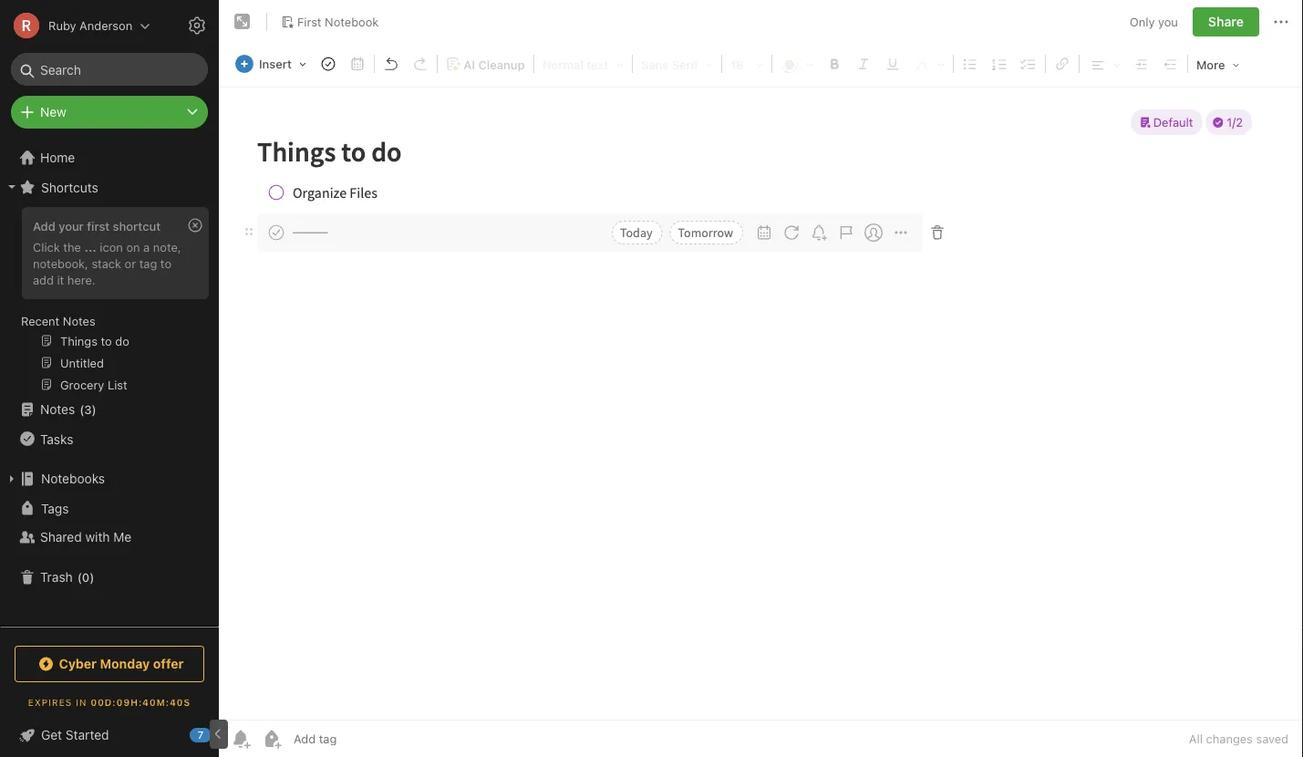 Task type: describe. For each thing, give the bounding box(es) containing it.
Font color field
[[774, 51, 820, 77]]

0
[[82, 570, 90, 584]]

Alignment field
[[1082, 51, 1127, 77]]

font size image
[[725, 52, 769, 76]]

add a reminder image
[[230, 728, 252, 750]]

first notebook
[[297, 15, 379, 28]]

shared
[[40, 529, 82, 545]]

notebooks
[[41, 471, 105, 486]]

all changes saved
[[1189, 732, 1289, 746]]

share button
[[1193, 7, 1260, 36]]

first
[[297, 15, 322, 28]]

you
[[1158, 15, 1178, 29]]

undo image
[[378, 51, 404, 77]]

cyber monday offer button
[[15, 646, 204, 682]]

task image
[[316, 51, 341, 77]]

home link
[[0, 143, 219, 172]]

Highlight field
[[908, 51, 951, 77]]

expires in 00d:09h:40m:40s
[[28, 697, 191, 707]]

add tag image
[[261, 728, 283, 750]]

1 vertical spatial notes
[[40, 402, 75, 417]]

recent
[[21, 314, 60, 327]]

3
[[84, 402, 92, 416]]

shared with me
[[40, 529, 132, 545]]

tasks button
[[0, 424, 218, 453]]

alignment image
[[1083, 52, 1126, 76]]

icon
[[100, 240, 123, 254]]

new
[[40, 104, 66, 119]]

monday
[[100, 656, 150, 671]]

trash ( 0 )
[[40, 570, 94, 585]]

font color image
[[775, 52, 819, 76]]

Heading level field
[[536, 51, 630, 77]]

Font family field
[[635, 51, 720, 77]]

the
[[63, 240, 81, 254]]

all
[[1189, 732, 1203, 746]]

with
[[85, 529, 110, 545]]

only you
[[1130, 15, 1178, 29]]

( for notes
[[80, 402, 84, 416]]

recent notes
[[21, 314, 95, 327]]

) for trash
[[90, 570, 94, 584]]

More actions field
[[1271, 7, 1292, 36]]

me
[[113, 529, 132, 545]]

settings image
[[186, 15, 208, 36]]

on
[[126, 240, 140, 254]]

get started
[[41, 727, 109, 742]]

Search text field
[[24, 53, 195, 86]]

a
[[143, 240, 150, 254]]

offer
[[153, 656, 184, 671]]

notes ( 3 )
[[40, 402, 96, 417]]

stack
[[92, 256, 121, 270]]

tag
[[139, 256, 157, 270]]

note window element
[[219, 0, 1303, 757]]

saved
[[1256, 732, 1289, 746]]

icon on a note, notebook, stack or tag to add it here.
[[33, 240, 181, 286]]

first notebook button
[[275, 9, 385, 35]]

click to collapse image
[[212, 723, 226, 745]]



Task type: vqa. For each thing, say whether or not it's contained in the screenshot.
Close icon
no



Task type: locate. For each thing, give the bounding box(es) containing it.
tasks
[[40, 431, 73, 446]]

insert
[[259, 57, 292, 71]]

notebook
[[325, 15, 379, 28]]

Account field
[[0, 7, 151, 44]]

tags
[[41, 501, 69, 516]]

) right trash
[[90, 570, 94, 584]]

notes right recent
[[63, 314, 95, 327]]

anderson
[[79, 19, 132, 32]]

0 vertical spatial notes
[[63, 314, 95, 327]]

more actions image
[[1271, 11, 1292, 33]]

( right trash
[[77, 570, 82, 584]]

more
[[1197, 58, 1226, 72]]

tags button
[[0, 493, 218, 523]]

tree
[[0, 143, 219, 626]]

expand note image
[[232, 11, 254, 33]]

) inside the notes ( 3 )
[[92, 402, 96, 416]]

( for trash
[[77, 570, 82, 584]]

trash
[[40, 570, 73, 585]]

group
[[0, 202, 218, 402]]

shortcuts button
[[0, 172, 218, 202]]

first
[[87, 219, 110, 233]]

) up tasks button
[[92, 402, 96, 416]]

click the ...
[[33, 240, 97, 254]]

to
[[160, 256, 172, 270]]

notes up tasks
[[40, 402, 75, 417]]

highlight image
[[908, 52, 950, 76]]

heading level image
[[537, 52, 629, 76]]

add
[[33, 273, 54, 286]]

00d:09h:40m:40s
[[91, 697, 191, 707]]

group inside tree
[[0, 202, 218, 402]]

share
[[1208, 14, 1244, 29]]

your
[[59, 219, 84, 233]]

or
[[125, 256, 136, 270]]

add your first shortcut
[[33, 219, 161, 233]]

group containing add your first shortcut
[[0, 202, 218, 402]]

notebooks link
[[0, 464, 218, 493]]

changes
[[1206, 732, 1253, 746]]

expires
[[28, 697, 72, 707]]

None search field
[[24, 53, 195, 86]]

cyber monday offer
[[59, 656, 184, 671]]

( up tasks button
[[80, 402, 84, 416]]

( inside the trash ( 0 )
[[77, 570, 82, 584]]

cyber
[[59, 656, 97, 671]]

tree containing home
[[0, 143, 219, 626]]

font family image
[[636, 52, 719, 76]]

notes
[[63, 314, 95, 327], [40, 402, 75, 417]]

7
[[198, 729, 204, 741]]

More field
[[1190, 51, 1246, 78]]

( inside the notes ( 3 )
[[80, 402, 84, 416]]

Font size field
[[724, 51, 770, 77]]

home
[[40, 150, 75, 165]]

shared with me link
[[0, 523, 218, 552]]

here.
[[67, 273, 95, 286]]

notebook,
[[33, 256, 88, 270]]

(
[[80, 402, 84, 416], [77, 570, 82, 584]]

in
[[76, 697, 87, 707]]

Help and Learning task checklist field
[[0, 721, 219, 750]]

ruby anderson
[[48, 19, 132, 32]]

note,
[[153, 240, 181, 254]]

started
[[66, 727, 109, 742]]

shortcuts
[[41, 179, 98, 195]]

0 vertical spatial (
[[80, 402, 84, 416]]

Add tag field
[[292, 731, 429, 747]]

add
[[33, 219, 55, 233]]

it
[[57, 273, 64, 286]]

1 vertical spatial )
[[90, 570, 94, 584]]

) inside the trash ( 0 )
[[90, 570, 94, 584]]

get
[[41, 727, 62, 742]]

new button
[[11, 96, 208, 129]]

ruby
[[48, 19, 76, 32]]

only
[[1130, 15, 1155, 29]]

) for notes
[[92, 402, 96, 416]]

expand notebooks image
[[5, 472, 19, 486]]

0 vertical spatial )
[[92, 402, 96, 416]]

)
[[92, 402, 96, 416], [90, 570, 94, 584]]

shortcut
[[113, 219, 161, 233]]

click
[[33, 240, 60, 254]]

Note Editor text field
[[219, 88, 1303, 720]]

Insert field
[[231, 51, 313, 77]]

...
[[84, 240, 97, 254]]

1 vertical spatial (
[[77, 570, 82, 584]]



